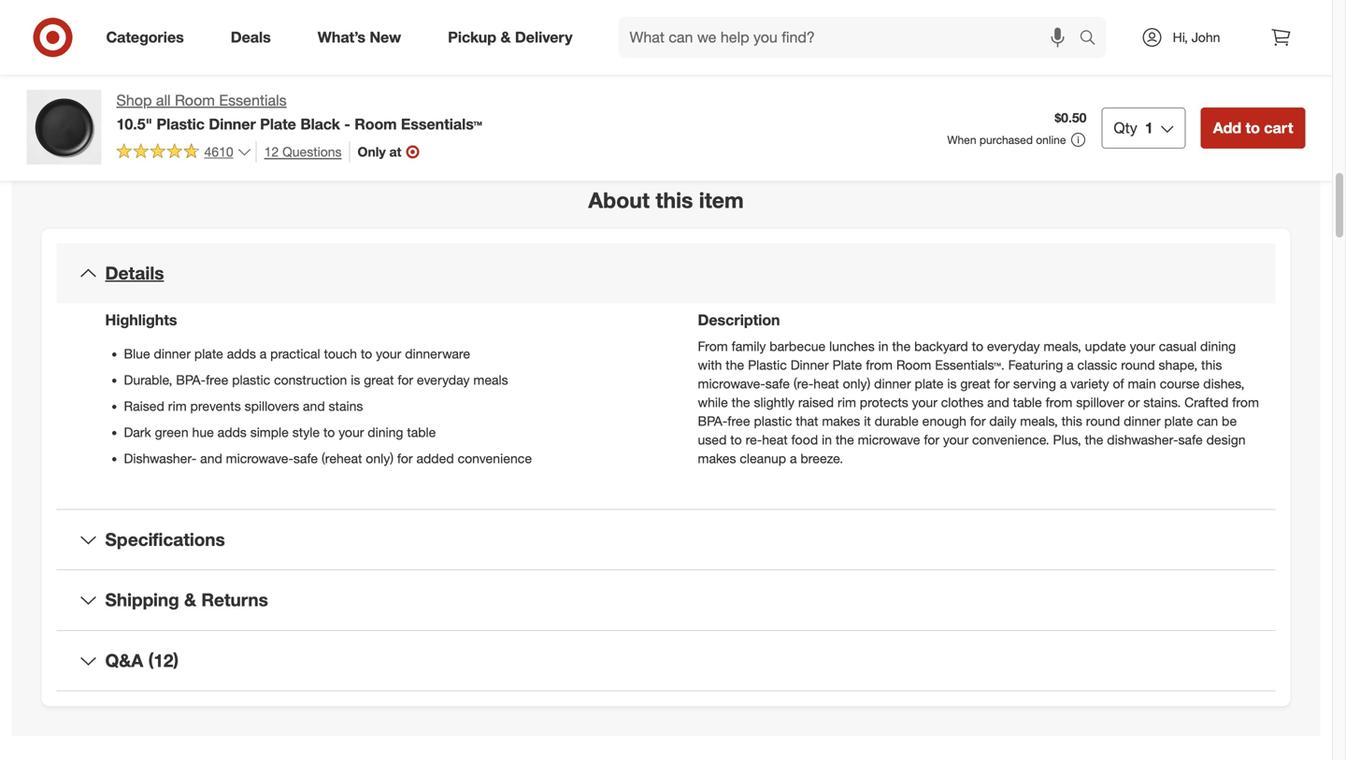 Task type: vqa. For each thing, say whether or not it's contained in the screenshot.
Parsippany,
no



Task type: locate. For each thing, give the bounding box(es) containing it.
2 horizontal spatial and
[[988, 394, 1010, 410]]

1 horizontal spatial this
[[1062, 413, 1083, 429]]

for
[[398, 372, 413, 388], [995, 375, 1010, 392], [971, 413, 986, 429], [924, 431, 940, 448], [397, 450, 413, 467]]

plastic
[[232, 372, 270, 388], [754, 413, 792, 429]]

essentials
[[219, 91, 287, 109]]

free inside description from family barbecue lunches in the backyard to everyday meals, update your casual dining with the plastic dinner plate from room essentials™. featuring a classic round shape, this microwave-safe (re-heat only) dinner plate is great for serving a variety of main course dishes, while the slightly raised rim protects your clothes and table from spillover or stains. crafted from bpa-free plastic that makes it durable enough for daily meals, this round dinner plate can be used to re-heat food in the microwave for your convenience. plus, the dishwasher-safe design makes cleanup a breeze.
[[728, 413, 751, 429]]

room down backyard
[[897, 357, 932, 373]]

0 horizontal spatial heat
[[762, 431, 788, 448]]

1 horizontal spatial microwave-
[[698, 375, 766, 392]]

1 horizontal spatial heat
[[814, 375, 839, 392]]

adds down raised rim prevents spillovers and stains
[[218, 424, 247, 440]]

adds for simple
[[218, 424, 247, 440]]

highlights
[[105, 311, 177, 329]]

0 horizontal spatial this
[[656, 187, 693, 213]]

makes down used
[[698, 450, 736, 467]]

1 horizontal spatial room
[[355, 115, 397, 133]]

questions
[[283, 143, 342, 160]]

in
[[879, 338, 889, 354], [822, 431, 832, 448]]

2 vertical spatial room
[[897, 357, 932, 373]]

shop all room essentials 10.5" plastic dinner plate black - room essentials™
[[116, 91, 482, 133]]

meals, up plus,
[[1021, 413, 1058, 429]]

(12)
[[148, 650, 179, 671]]

1 horizontal spatial only)
[[843, 375, 871, 392]]

dinner up 4610
[[209, 115, 256, 133]]

1 horizontal spatial table
[[1013, 394, 1042, 410]]

0 vertical spatial table
[[1013, 394, 1042, 410]]

plate inside shop all room essentials 10.5" plastic dinner plate black - room essentials™
[[260, 115, 296, 133]]

0 vertical spatial only)
[[843, 375, 871, 392]]

1 horizontal spatial everyday
[[987, 338, 1040, 354]]

1 vertical spatial plastic
[[748, 357, 787, 373]]

2 vertical spatial dinner
[[1124, 413, 1161, 429]]

great inside description from family barbecue lunches in the backyard to everyday meals, update your casual dining with the plastic dinner plate from room essentials™. featuring a classic round shape, this microwave-safe (re-heat only) dinner plate is great for serving a variety of main course dishes, while the slightly raised rim protects your clothes and table from spillover or stains. crafted from bpa-free plastic that makes it durable enough for daily meals, this round dinner plate can be used to re-heat food in the microwave for your convenience. plus, the dishwasher-safe design makes cleanup a breeze.
[[961, 375, 991, 392]]

dishes,
[[1204, 375, 1245, 392]]

sponsored
[[1251, 108, 1306, 122]]

microwave- up while on the right of the page
[[698, 375, 766, 392]]

1 vertical spatial &
[[184, 589, 196, 611]]

1 horizontal spatial plate
[[915, 375, 944, 392]]

only) right the (reheat
[[366, 450, 394, 467]]

dishwasher-
[[124, 450, 197, 467]]

round up main
[[1121, 357, 1156, 373]]

free up the re-
[[728, 413, 751, 429]]

for down clothes
[[971, 413, 986, 429]]

4610 link
[[116, 141, 252, 164]]

0 horizontal spatial bpa-
[[176, 372, 206, 388]]

1 vertical spatial everyday
[[417, 372, 470, 388]]

can
[[1197, 413, 1219, 429]]

bpa-
[[176, 372, 206, 388], [698, 413, 728, 429]]

used
[[698, 431, 727, 448]]

1 horizontal spatial makes
[[822, 413, 861, 429]]

1 vertical spatial plate
[[833, 357, 863, 373]]

plastic up 4610 link
[[157, 115, 205, 133]]

the right while on the right of the page
[[732, 394, 751, 410]]

1 vertical spatial dinner
[[875, 375, 911, 392]]

plate down lunches
[[833, 357, 863, 373]]

dining up dishwasher- and microwave-safe (reheat only) for added convenience
[[368, 424, 403, 440]]

is inside description from family barbecue lunches in the backyard to everyday meals, update your casual dining with the plastic dinner plate from room essentials™. featuring a classic round shape, this microwave-safe (re-heat only) dinner plate is great for serving a variety of main course dishes, while the slightly raised rim protects your clothes and table from spillover or stains. crafted from bpa-free plastic that makes it durable enough for daily meals, this round dinner plate can be used to re-heat food in the microwave for your convenience. plus, the dishwasher-safe design makes cleanup a breeze.
[[948, 375, 957, 392]]

& for shipping
[[184, 589, 196, 611]]

dining up dishes,
[[1201, 338, 1236, 354]]

0 vertical spatial safe
[[766, 375, 790, 392]]

0 vertical spatial dining
[[1201, 338, 1236, 354]]

great right "construction"
[[364, 372, 394, 388]]

0 vertical spatial dinner
[[209, 115, 256, 133]]

plate up prevents
[[194, 345, 223, 362]]

dinner up protects
[[875, 375, 911, 392]]

to
[[1246, 119, 1260, 137], [972, 338, 984, 354], [361, 345, 372, 362], [324, 424, 335, 440], [731, 431, 742, 448]]

0 vertical spatial meals,
[[1044, 338, 1082, 354]]

rim up green
[[168, 398, 187, 414]]

dark green hue adds simple style to your dining table
[[124, 424, 436, 440]]

0 horizontal spatial only)
[[366, 450, 394, 467]]

& inside shipping & returns dropdown button
[[184, 589, 196, 611]]

and down durable, bpa-free plastic construction is great for everyday meals
[[303, 398, 325, 414]]

in right lunches
[[879, 338, 889, 354]]

enough
[[923, 413, 967, 429]]

plate up the 12
[[260, 115, 296, 133]]

room
[[175, 91, 215, 109], [355, 115, 397, 133], [897, 357, 932, 373]]

& left returns
[[184, 589, 196, 611]]

1 horizontal spatial plate
[[833, 357, 863, 373]]

1 horizontal spatial free
[[728, 413, 751, 429]]

0 horizontal spatial &
[[184, 589, 196, 611]]

safe up slightly
[[766, 375, 790, 392]]

a left practical
[[260, 345, 267, 362]]

bpa- up prevents
[[176, 372, 206, 388]]

with
[[698, 357, 722, 373]]

for left the serving
[[995, 375, 1010, 392]]

1 horizontal spatial dinner
[[875, 375, 911, 392]]

0 horizontal spatial safe
[[294, 450, 318, 467]]

for left added
[[397, 450, 413, 467]]

0 vertical spatial microwave-
[[698, 375, 766, 392]]

0 horizontal spatial plastic
[[157, 115, 205, 133]]

microwave- down simple
[[226, 450, 294, 467]]

design
[[1207, 431, 1246, 448]]

only) inside description from family barbecue lunches in the backyard to everyday meals, update your casual dining with the plastic dinner plate from room essentials™. featuring a classic round shape, this microwave-safe (re-heat only) dinner plate is great for serving a variety of main course dishes, while the slightly raised rim protects your clothes and table from spillover or stains. crafted from bpa-free plastic that makes it durable enough for daily meals, this round dinner plate can be used to re-heat food in the microwave for your convenience. plus, the dishwasher-safe design makes cleanup a breeze.
[[843, 375, 871, 392]]

from down lunches
[[866, 357, 893, 373]]

from down the serving
[[1046, 394, 1073, 410]]

only
[[358, 143, 386, 160]]

dinner up (re-
[[791, 357, 829, 373]]

1 vertical spatial microwave-
[[226, 450, 294, 467]]

be
[[1222, 413, 1237, 429]]

1 vertical spatial plate
[[915, 375, 944, 392]]

this
[[656, 187, 693, 213], [1202, 357, 1223, 373], [1062, 413, 1083, 429]]

a
[[260, 345, 267, 362], [1067, 357, 1074, 373], [1060, 375, 1067, 392], [790, 450, 797, 467]]

round down 'spillover' at the right bottom of the page
[[1086, 413, 1121, 429]]

only at
[[358, 143, 402, 160]]

1 horizontal spatial safe
[[766, 375, 790, 392]]

0 vertical spatial this
[[656, 187, 693, 213]]

table
[[1013, 394, 1042, 410], [407, 424, 436, 440]]

dining
[[1201, 338, 1236, 354], [368, 424, 403, 440]]

is up clothes
[[948, 375, 957, 392]]

0 horizontal spatial plate
[[260, 115, 296, 133]]

dinner inside shop all room essentials 10.5" plastic dinner plate black - room essentials™
[[209, 115, 256, 133]]

0 horizontal spatial dining
[[368, 424, 403, 440]]

and up daily
[[988, 394, 1010, 410]]

raised
[[799, 394, 834, 410]]

rim right raised
[[838, 394, 857, 410]]

table down the serving
[[1013, 394, 1042, 410]]

@homeonwoodlark
[[373, 26, 476, 41]]

0 vertical spatial in
[[879, 338, 889, 354]]

plastic down family
[[748, 357, 787, 373]]

spillover
[[1077, 394, 1125, 410]]

returns
[[201, 589, 268, 611]]

0 vertical spatial everyday
[[987, 338, 1040, 354]]

2 horizontal spatial room
[[897, 357, 932, 373]]

1 horizontal spatial great
[[961, 375, 991, 392]]

to right style
[[324, 424, 335, 440]]

and down hue
[[200, 450, 222, 467]]

1 horizontal spatial &
[[501, 28, 511, 46]]

1 horizontal spatial dinner
[[791, 357, 829, 373]]

meals,
[[1044, 338, 1082, 354], [1021, 413, 1058, 429]]

great
[[364, 372, 394, 388], [961, 375, 991, 392]]

0 vertical spatial heat
[[814, 375, 839, 392]]

1 vertical spatial table
[[407, 424, 436, 440]]

is
[[351, 372, 360, 388], [948, 375, 957, 392]]

new
[[370, 28, 401, 46]]

safe
[[766, 375, 790, 392], [1179, 431, 1203, 448], [294, 450, 318, 467]]

rim inside description from family barbecue lunches in the backyard to everyday meals, update your casual dining with the plastic dinner plate from room essentials™. featuring a classic round shape, this microwave-safe (re-heat only) dinner plate is great for serving a variety of main course dishes, while the slightly raised rim protects your clothes and table from spillover or stains. crafted from bpa-free plastic that makes it durable enough for daily meals, this round dinner plate can be used to re-heat food in the microwave for your convenience. plus, the dishwasher-safe design makes cleanup a breeze.
[[838, 394, 857, 410]]

dark
[[124, 424, 151, 440]]

black
[[300, 115, 340, 133]]

1 vertical spatial makes
[[698, 450, 736, 467]]

1
[[1145, 119, 1154, 137]]

room right all
[[175, 91, 215, 109]]

hi,
[[1173, 29, 1188, 45]]

in up breeze.
[[822, 431, 832, 448]]

item
[[699, 187, 744, 213]]

1 vertical spatial bpa-
[[698, 413, 728, 429]]

this up plus,
[[1062, 413, 1083, 429]]

and inside description from family barbecue lunches in the backyard to everyday meals, update your casual dining with the plastic dinner plate from room essentials™. featuring a classic round shape, this microwave-safe (re-heat only) dinner plate is great for serving a variety of main course dishes, while the slightly raised rim protects your clothes and table from spillover or stains. crafted from bpa-free plastic that makes it durable enough for daily meals, this round dinner plate can be used to re-heat food in the microwave for your convenience. plus, the dishwasher-safe design makes cleanup a breeze.
[[988, 394, 1010, 410]]

1 horizontal spatial dining
[[1201, 338, 1236, 354]]

this left item
[[656, 187, 693, 213]]

1 horizontal spatial and
[[303, 398, 325, 414]]

safe down style
[[294, 450, 318, 467]]

daily
[[990, 413, 1017, 429]]

1 vertical spatial adds
[[218, 424, 247, 440]]

dinner
[[154, 345, 191, 362], [875, 375, 911, 392], [1124, 413, 1161, 429]]

0 horizontal spatial microwave-
[[226, 450, 294, 467]]

image gallery element
[[27, 0, 644, 142]]

$0.50
[[1055, 109, 1087, 126]]

(reheat
[[322, 450, 362, 467]]

from up be
[[1233, 394, 1260, 410]]

search
[[1071, 30, 1116, 48]]

dinner inside description from family barbecue lunches in the backyard to everyday meals, update your casual dining with the plastic dinner plate from room essentials™. featuring a classic round shape, this microwave-safe (re-heat only) dinner plate is great for serving a variety of main course dishes, while the slightly raised rim protects your clothes and table from spillover or stains. crafted from bpa-free plastic that makes it durable enough for daily meals, this round dinner plate can be used to re-heat food in the microwave for your convenience. plus, the dishwasher-safe design makes cleanup a breeze.
[[791, 357, 829, 373]]

1 horizontal spatial bpa-
[[698, 413, 728, 429]]

4610
[[204, 143, 233, 160]]

(re-
[[794, 375, 814, 392]]

everyday up featuring
[[987, 338, 1040, 354]]

backyard
[[915, 338, 969, 354]]

1 vertical spatial dining
[[368, 424, 403, 440]]

this up dishes,
[[1202, 357, 1223, 373]]

0 vertical spatial &
[[501, 28, 511, 46]]

2 horizontal spatial safe
[[1179, 431, 1203, 448]]

0 horizontal spatial in
[[822, 431, 832, 448]]

1 horizontal spatial plastic
[[754, 413, 792, 429]]

0 vertical spatial plate
[[194, 345, 223, 362]]

plate down stains.
[[1165, 413, 1194, 429]]

only) up protects
[[843, 375, 871, 392]]

to right the add
[[1246, 119, 1260, 137]]

0 vertical spatial plate
[[260, 115, 296, 133]]

plastic up raised rim prevents spillovers and stains
[[232, 372, 270, 388]]

0 horizontal spatial makes
[[698, 450, 736, 467]]

bpa- down while on the right of the page
[[698, 413, 728, 429]]

makes
[[822, 413, 861, 429], [698, 450, 736, 467]]

2 vertical spatial plate
[[1165, 413, 1194, 429]]

0 horizontal spatial everyday
[[417, 372, 470, 388]]

adds
[[227, 345, 256, 362], [218, 424, 247, 440]]

1 horizontal spatial is
[[948, 375, 957, 392]]

the up breeze.
[[836, 431, 855, 448]]

1 vertical spatial only)
[[366, 450, 394, 467]]

1 horizontal spatial rim
[[838, 394, 857, 410]]

safe down can
[[1179, 431, 1203, 448]]

lunches
[[830, 338, 875, 354]]

heat up cleanup
[[762, 431, 788, 448]]

0 vertical spatial plastic
[[232, 372, 270, 388]]

1 vertical spatial meals,
[[1021, 413, 1058, 429]]

great down essentials™.
[[961, 375, 991, 392]]

0 vertical spatial round
[[1121, 357, 1156, 373]]

meals, up featuring
[[1044, 338, 1082, 354]]

everyday down dinnerware
[[417, 372, 470, 388]]

0 vertical spatial dinner
[[154, 345, 191, 362]]

update
[[1085, 338, 1127, 354]]

dinner up dishwasher-
[[1124, 413, 1161, 429]]

from
[[698, 338, 728, 354]]

0 horizontal spatial dinner
[[209, 115, 256, 133]]

2 vertical spatial this
[[1062, 413, 1083, 429]]

& right pickup
[[501, 28, 511, 46]]

casual
[[1159, 338, 1197, 354]]

2 horizontal spatial this
[[1202, 357, 1223, 373]]

your left casual
[[1130, 338, 1156, 354]]

plate inside description from family barbecue lunches in the backyard to everyday meals, update your casual dining with the plastic dinner plate from room essentials™. featuring a classic round shape, this microwave-safe (re-heat only) dinner plate is great for serving a variety of main course dishes, while the slightly raised rim protects your clothes and table from spillover or stains. crafted from bpa-free plastic that makes it durable enough for daily meals, this round dinner plate can be used to re-heat food in the microwave for your convenience. plus, the dishwasher-safe design makes cleanup a breeze.
[[833, 357, 863, 373]]

plate up clothes
[[915, 375, 944, 392]]

heat up raised
[[814, 375, 839, 392]]

1 vertical spatial dinner
[[791, 357, 829, 373]]

1 horizontal spatial plastic
[[748, 357, 787, 373]]

plastic down slightly
[[754, 413, 792, 429]]

plus,
[[1053, 431, 1082, 448]]

stains
[[329, 398, 363, 414]]

& inside the pickup & delivery "link"
[[501, 28, 511, 46]]

deals
[[231, 28, 271, 46]]

dining inside description from family barbecue lunches in the backyard to everyday meals, update your casual dining with the plastic dinner plate from room essentials™. featuring a classic round shape, this microwave-safe (re-heat only) dinner plate is great for serving a variety of main course dishes, while the slightly raised rim protects your clothes and table from spillover or stains. crafted from bpa-free plastic that makes it durable enough for daily meals, this round dinner plate can be used to re-heat food in the microwave for your convenience. plus, the dishwasher-safe design makes cleanup a breeze.
[[1201, 338, 1236, 354]]

is up stains at bottom
[[351, 372, 360, 388]]

course
[[1160, 375, 1200, 392]]

2 horizontal spatial plate
[[1165, 413, 1194, 429]]

for down dinnerware
[[398, 372, 413, 388]]

0 vertical spatial plastic
[[157, 115, 205, 133]]

adds up raised rim prevents spillovers and stains
[[227, 345, 256, 362]]

1 vertical spatial free
[[728, 413, 751, 429]]

round
[[1121, 357, 1156, 373], [1086, 413, 1121, 429]]

room up only at
[[355, 115, 397, 133]]

images
[[351, 112, 400, 130]]

0 horizontal spatial round
[[1086, 413, 1121, 429]]

dinner right the blue at the top of page
[[154, 345, 191, 362]]

to left the re-
[[731, 431, 742, 448]]

to right touch
[[361, 345, 372, 362]]

table up added
[[407, 424, 436, 440]]

free up prevents
[[206, 372, 229, 388]]

0 horizontal spatial dinner
[[154, 345, 191, 362]]

slightly
[[754, 394, 795, 410]]

makes left it
[[822, 413, 861, 429]]

1 vertical spatial plastic
[[754, 413, 792, 429]]

1 vertical spatial in
[[822, 431, 832, 448]]

bpa- inside description from family barbecue lunches in the backyard to everyday meals, update your casual dining with the plastic dinner plate from room essentials™. featuring a classic round shape, this microwave-safe (re-heat only) dinner plate is great for serving a variety of main course dishes, while the slightly raised rim protects your clothes and table from spillover or stains. crafted from bpa-free plastic that makes it durable enough for daily meals, this round dinner plate can be used to re-heat food in the microwave for your convenience. plus, the dishwasher-safe design makes cleanup a breeze.
[[698, 413, 728, 429]]



Task type: describe. For each thing, give the bounding box(es) containing it.
online
[[1036, 133, 1066, 147]]

12
[[264, 143, 279, 160]]

the down family
[[726, 357, 745, 373]]

hi, john
[[1173, 29, 1221, 45]]

0 vertical spatial makes
[[822, 413, 861, 429]]

add to cart button
[[1201, 107, 1306, 149]]

a down food
[[790, 450, 797, 467]]

stains.
[[1144, 394, 1181, 410]]

add to cart
[[1214, 119, 1294, 137]]

dishwasher- and microwave-safe (reheat only) for added convenience
[[124, 450, 532, 467]]

search button
[[1071, 17, 1116, 62]]

microwave- inside description from family barbecue lunches in the backyard to everyday meals, update your casual dining with the plastic dinner plate from room essentials™. featuring a classic round shape, this microwave-safe (re-heat only) dinner plate is great for serving a variety of main course dishes, while the slightly raised rim protects your clothes and table from spillover or stains. crafted from bpa-free plastic that makes it durable enough for daily meals, this round dinner plate can be used to re-heat food in the microwave for your convenience. plus, the dishwasher-safe design makes cleanup a breeze.
[[698, 375, 766, 392]]

convenience.
[[973, 431, 1050, 448]]

shipping & returns
[[105, 589, 268, 611]]

raised
[[124, 398, 164, 414]]

what's
[[318, 28, 366, 46]]

or
[[1128, 394, 1140, 410]]

plastic inside shop all room essentials 10.5" plastic dinner plate black - room essentials™
[[157, 115, 205, 133]]

pickup
[[448, 28, 497, 46]]

shop
[[116, 91, 152, 109]]

more
[[313, 112, 347, 130]]

variety
[[1071, 375, 1110, 392]]

for down the enough
[[924, 431, 940, 448]]

1 horizontal spatial in
[[879, 338, 889, 354]]

0 horizontal spatial free
[[206, 372, 229, 388]]

plastic inside description from family barbecue lunches in the backyard to everyday meals, update your casual dining with the plastic dinner plate from room essentials™. featuring a classic round shape, this microwave-safe (re-heat only) dinner plate is great for serving a variety of main course dishes, while the slightly raised rim protects your clothes and table from spillover or stains. crafted from bpa-free plastic that makes it durable enough for daily meals, this round dinner plate can be used to re-heat food in the microwave for your convenience. plus, the dishwasher-safe design makes cleanup a breeze.
[[748, 357, 787, 373]]

q&a (12)
[[105, 650, 179, 671]]

delivery
[[515, 28, 573, 46]]

add
[[1214, 119, 1242, 137]]

show
[[271, 112, 309, 130]]

raised rim prevents spillovers and stains
[[124, 398, 363, 414]]

cart
[[1265, 119, 1294, 137]]

what's new
[[318, 28, 401, 46]]

durable
[[875, 413, 919, 429]]

jill
[[57, 41, 72, 55]]

classic
[[1078, 357, 1118, 373]]

style
[[292, 424, 320, 440]]

qty
[[1114, 119, 1138, 137]]

table inside description from family barbecue lunches in the backyard to everyday meals, update your casual dining with the plastic dinner plate from room essentials™. featuring a classic round shape, this microwave-safe (re-heat only) dinner plate is great for serving a variety of main course dishes, while the slightly raised rim protects your clothes and table from spillover or stains. crafted from bpa-free plastic that makes it durable enough for daily meals, this round dinner plate can be used to re-heat food in the microwave for your convenience. plus, the dishwasher-safe design makes cleanup a breeze.
[[1013, 394, 1042, 410]]

1 vertical spatial room
[[355, 115, 397, 133]]

the right plus,
[[1085, 431, 1104, 448]]

specifications button
[[57, 510, 1276, 570]]

what's new link
[[302, 17, 425, 58]]

q&a (12) button
[[57, 631, 1276, 691]]

0 horizontal spatial and
[[200, 450, 222, 467]]

photo from @homeonwoodlark, 6 of 12 image
[[343, 0, 644, 86]]

2 horizontal spatial dinner
[[1124, 413, 1161, 429]]

0 horizontal spatial great
[[364, 372, 394, 388]]

specifications
[[105, 529, 225, 550]]

description from family barbecue lunches in the backyard to everyday meals, update your casual dining with the plastic dinner plate from room essentials™. featuring a classic round shape, this microwave-safe (re-heat only) dinner plate is great for serving a variety of main course dishes, while the slightly raised rim protects your clothes and table from spillover or stains. crafted from bpa-free plastic that makes it durable enough for daily meals, this round dinner plate can be used to re-heat food in the microwave for your convenience. plus, the dishwasher-safe design makes cleanup a breeze.
[[698, 311, 1260, 467]]

0 horizontal spatial is
[[351, 372, 360, 388]]

re-
[[746, 431, 762, 448]]

while
[[698, 394, 728, 410]]

description
[[698, 311, 780, 329]]

shipping & returns button
[[57, 571, 1276, 630]]

serving
[[1014, 375, 1057, 392]]

it
[[864, 413, 871, 429]]

1 vertical spatial heat
[[762, 431, 788, 448]]

to inside add to cart button
[[1246, 119, 1260, 137]]

0 horizontal spatial room
[[175, 91, 215, 109]]

10.5"
[[116, 115, 152, 133]]

practical
[[270, 345, 320, 362]]

blue dinner plate adds a practical touch to your dinnerware
[[124, 345, 470, 362]]

0 horizontal spatial rim
[[168, 398, 187, 414]]

blue
[[124, 345, 150, 362]]

plastic inside description from family barbecue lunches in the backyard to everyday meals, update your casual dining with the plastic dinner plate from room essentials™. featuring a classic round shape, this microwave-safe (re-heat only) dinner plate is great for serving a variety of main course dishes, while the slightly raised rim protects your clothes and table from spillover or stains. crafted from bpa-free plastic that makes it durable enough for daily meals, this round dinner plate can be used to re-heat food in the microwave for your convenience. plus, the dishwasher-safe design makes cleanup a breeze.
[[754, 413, 792, 429]]

image of 10.5" plastic dinner plate black - room essentials™ image
[[27, 90, 101, 165]]

2 horizontal spatial from
[[1233, 394, 1260, 410]]

1 vertical spatial round
[[1086, 413, 1121, 429]]

prevents
[[190, 398, 241, 414]]

2 vertical spatial safe
[[294, 450, 318, 467]]

room inside description from family barbecue lunches in the backyard to everyday meals, update your casual dining with the plastic dinner plate from room essentials™. featuring a classic round shape, this microwave-safe (re-heat only) dinner plate is great for serving a variety of main course dishes, while the slightly raised rim protects your clothes and table from spillover or stains. crafted from bpa-free plastic that makes it durable enough for daily meals, this round dinner plate can be used to re-heat food in the microwave for your convenience. plus, the dishwasher-safe design makes cleanup a breeze.
[[897, 357, 932, 373]]

purchased
[[980, 133, 1033, 147]]

hue
[[192, 424, 214, 440]]

construction
[[274, 372, 347, 388]]

cleanup
[[740, 450, 787, 467]]

qty 1
[[1114, 119, 1154, 137]]

adds for a
[[227, 345, 256, 362]]

pickup & delivery link
[[432, 17, 596, 58]]

barbecue
[[770, 338, 826, 354]]

show more images
[[271, 112, 400, 130]]

about this item
[[589, 187, 744, 213]]

photo from jill, 5 of 12 image
[[27, 0, 328, 86]]

& for pickup
[[501, 28, 511, 46]]

simple
[[250, 424, 289, 440]]

your down the enough
[[944, 431, 969, 448]]

the left backyard
[[893, 338, 911, 354]]

shipping
[[105, 589, 179, 611]]

that
[[796, 413, 819, 429]]

convenience
[[458, 450, 532, 467]]

categories
[[106, 28, 184, 46]]

your down stains at bottom
[[339, 424, 364, 440]]

food
[[792, 431, 818, 448]]

1 horizontal spatial round
[[1121, 357, 1156, 373]]

at
[[390, 143, 402, 160]]

1 horizontal spatial from
[[1046, 394, 1073, 410]]

What can we help you find? suggestions appear below search field
[[619, 17, 1084, 58]]

0 horizontal spatial table
[[407, 424, 436, 440]]

a up the 'variety'
[[1067, 357, 1074, 373]]

0 horizontal spatial plate
[[194, 345, 223, 362]]

q&a
[[105, 650, 143, 671]]

touch
[[324, 345, 357, 362]]

meals
[[474, 372, 508, 388]]

clothes
[[941, 394, 984, 410]]

to up essentials™.
[[972, 338, 984, 354]]

details
[[105, 262, 164, 284]]

1 vertical spatial this
[[1202, 357, 1223, 373]]

added
[[417, 450, 454, 467]]

dishwasher-
[[1108, 431, 1179, 448]]

your up the enough
[[912, 394, 938, 410]]

protects
[[860, 394, 909, 410]]

essentials™.
[[935, 357, 1005, 373]]

when
[[948, 133, 977, 147]]

0 vertical spatial bpa-
[[176, 372, 206, 388]]

dinnerware
[[405, 345, 470, 362]]

a left the 'variety'
[[1060, 375, 1067, 392]]

about
[[589, 187, 650, 213]]

0 horizontal spatial from
[[866, 357, 893, 373]]

of
[[1113, 375, 1125, 392]]

12 questions link
[[256, 141, 342, 162]]

durable, bpa-free plastic construction is great for everyday meals
[[124, 372, 508, 388]]

john
[[1192, 29, 1221, 45]]

green
[[155, 424, 189, 440]]

everyday inside description from family barbecue lunches in the backyard to everyday meals, update your casual dining with the plastic dinner plate from room essentials™. featuring a classic round shape, this microwave-safe (re-heat only) dinner plate is great for serving a variety of main course dishes, while the slightly raised rim protects your clothes and table from spillover or stains. crafted from bpa-free plastic that makes it durable enough for daily meals, this round dinner plate can be used to re-heat food in the microwave for your convenience. plus, the dishwasher-safe design makes cleanup a breeze.
[[987, 338, 1040, 354]]

your right touch
[[376, 345, 401, 362]]

1 vertical spatial safe
[[1179, 431, 1203, 448]]



